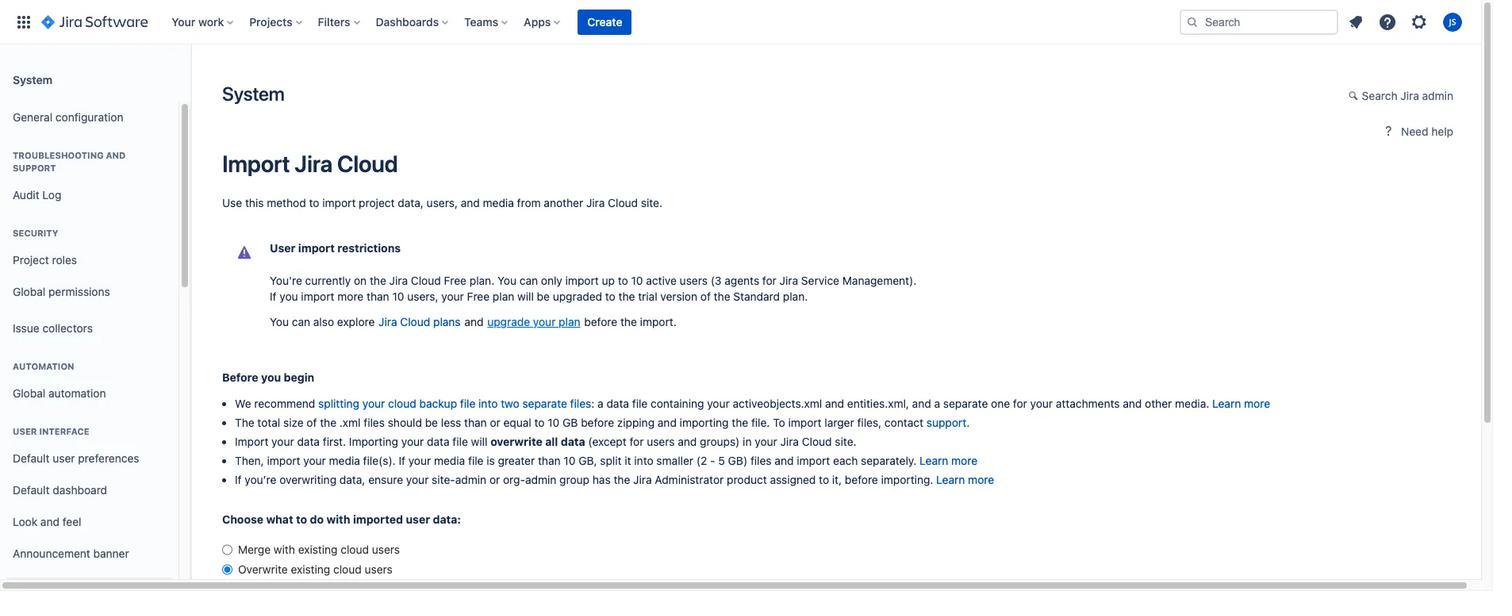 Task type: vqa. For each thing, say whether or not it's contained in the screenshot.
tab list in the top right of the page containing Templates
no



Task type: locate. For each thing, give the bounding box(es) containing it.
permissions
[[48, 285, 110, 298]]

admin
[[1423, 89, 1454, 102], [455, 473, 487, 487], [525, 473, 557, 487]]

Search field
[[1180, 9, 1339, 35]]

importing
[[680, 416, 729, 430]]

default
[[13, 451, 50, 465], [13, 483, 50, 497]]

0 vertical spatial you
[[280, 290, 298, 303]]

user for user interface
[[13, 426, 37, 437]]

apps button
[[519, 9, 567, 35]]

import up this
[[222, 150, 290, 177]]

user inside group
[[13, 426, 37, 437]]

1 horizontal spatial for
[[763, 274, 777, 287]]

0 vertical spatial default
[[13, 451, 50, 465]]

importing
[[349, 435, 398, 449]]

support link
[[927, 416, 967, 430]]

learn more link down support link
[[920, 454, 978, 468]]

1 horizontal spatial system
[[222, 83, 285, 105]]

jira right on
[[389, 274, 408, 287]]

separate up gb
[[523, 397, 567, 411]]

0 horizontal spatial user
[[53, 451, 75, 465]]

jira software image
[[41, 12, 148, 31], [41, 12, 148, 31]]

automation group
[[6, 344, 172, 414]]

files,
[[858, 416, 882, 430]]

1 horizontal spatial can
[[520, 274, 538, 287]]

search jira admin
[[1363, 89, 1454, 102]]

plan inside you're currently on the jira cloud free plan. you can only import up to 10 active users (3 agents for jira service management). if you import more than 10 users, your free plan will be upgraded to the trial version of the standard plan.
[[493, 290, 515, 303]]

the
[[370, 274, 386, 287], [619, 290, 635, 303], [714, 290, 731, 303], [621, 315, 637, 329], [320, 416, 337, 430], [732, 416, 749, 430], [614, 473, 630, 487]]

the left the import.
[[621, 315, 637, 329]]

jira right has
[[633, 473, 652, 487]]

restrictions
[[338, 241, 401, 255]]

users, up 'jira cloud plans' link
[[407, 290, 439, 303]]

10
[[631, 274, 643, 287], [392, 290, 404, 303], [548, 416, 560, 430], [564, 454, 576, 468]]

user left interface
[[13, 426, 37, 437]]

global down project
[[13, 285, 45, 298]]

0 horizontal spatial for
[[630, 435, 644, 449]]

you down 'you're'
[[280, 290, 298, 303]]

before
[[584, 315, 618, 329], [581, 416, 614, 430], [845, 473, 878, 487]]

will up is
[[471, 435, 488, 449]]

2 vertical spatial if
[[235, 473, 242, 487]]

and down general configuration link at the left top of the page
[[106, 150, 126, 160]]

0 vertical spatial data,
[[398, 196, 424, 210]]

automation
[[48, 386, 106, 400]]

0 horizontal spatial system
[[13, 73, 52, 86]]

existing down merge with existing cloud users
[[291, 563, 330, 576]]

version
[[661, 290, 698, 303]]

a right : in the left bottom of the page
[[598, 397, 604, 411]]

default inside default user preferences link
[[13, 451, 50, 465]]

user down interface
[[53, 451, 75, 465]]

banner
[[0, 0, 1482, 44]]

learn right 'importing.'
[[937, 473, 965, 487]]

0 horizontal spatial admin
[[455, 473, 487, 487]]

collectors
[[42, 321, 93, 335]]

0 vertical spatial free
[[444, 274, 467, 287]]

configuration
[[56, 110, 123, 123]]

0 vertical spatial user
[[53, 451, 75, 465]]

1 horizontal spatial a
[[935, 397, 941, 411]]

a up support link
[[935, 397, 941, 411]]

0 horizontal spatial than
[[367, 290, 389, 303]]

0 horizontal spatial be
[[425, 416, 438, 430]]

1 vertical spatial can
[[292, 315, 310, 329]]

0 horizontal spatial plan
[[493, 290, 515, 303]]

2 vertical spatial learn more link
[[937, 473, 995, 487]]

if
[[270, 290, 277, 303], [399, 454, 406, 468], [235, 473, 242, 487]]

learn more link
[[1213, 397, 1271, 411], [920, 454, 978, 468], [937, 473, 995, 487]]

1 horizontal spatial be
[[537, 290, 550, 303]]

user up 'you're'
[[270, 241, 296, 255]]

your profile and settings image
[[1444, 12, 1463, 31]]

importing.
[[881, 473, 934, 487]]

1 vertical spatial users,
[[407, 290, 439, 303]]

2 default from the top
[[13, 483, 50, 497]]

you
[[280, 290, 298, 303], [261, 371, 281, 384]]

1 horizontal spatial user
[[406, 513, 430, 527]]

cloud up the project
[[337, 150, 398, 177]]

learn more link for then, import your media file(s). if your media file is greater than 10 gb, split it into smaller (2 - 5 gb) files and import each separately.
[[920, 454, 978, 468]]

can left also
[[292, 315, 310, 329]]

and inside look and feel "link"
[[40, 515, 60, 528]]

2 horizontal spatial for
[[1013, 397, 1028, 411]]

general configuration
[[13, 110, 123, 123]]

before down you're currently on the jira cloud free plan. you can only import up to 10 active users (3 agents for jira service management). if you import more than 10 users, your free plan will be upgraded to the trial version of the standard plan.
[[584, 315, 618, 329]]

1 horizontal spatial data,
[[398, 196, 424, 210]]

plan
[[493, 290, 515, 303], [559, 315, 581, 329]]

and left from
[[461, 196, 480, 210]]

1 horizontal spatial plan
[[559, 315, 581, 329]]

import up then,
[[235, 435, 269, 449]]

explore
[[337, 315, 375, 329]]

0 vertical spatial than
[[367, 290, 389, 303]]

1 vertical spatial you
[[270, 315, 289, 329]]

you up upgrade
[[498, 274, 517, 287]]

into right it
[[634, 454, 654, 468]]

cloud up should
[[388, 397, 416, 411]]

you're
[[270, 274, 302, 287]]

plan. up you can also explore jira cloud plans and upgrade your plan before the import.
[[470, 274, 495, 287]]

upgrade
[[488, 315, 530, 329]]

merge
[[238, 543, 271, 556]]

than right less
[[464, 416, 487, 430]]

audit log
[[13, 188, 61, 201]]

gb,
[[579, 454, 597, 468]]

import up assigned
[[797, 454, 830, 468]]

notifications image
[[1347, 12, 1366, 31]]

plan up upgrade
[[493, 290, 515, 303]]

0 horizontal spatial into
[[479, 397, 498, 411]]

2 vertical spatial files
[[751, 454, 772, 468]]

media down first.
[[329, 454, 360, 468]]

10 up 'jira cloud plans' link
[[392, 290, 404, 303]]

1 global from the top
[[13, 285, 45, 298]]

0 vertical spatial site.
[[641, 196, 663, 210]]

or left org-
[[490, 473, 500, 487]]

1 vertical spatial if
[[399, 454, 406, 468]]

1 vertical spatial into
[[634, 454, 654, 468]]

system up general
[[13, 73, 52, 86]]

0 horizontal spatial data,
[[340, 473, 365, 487]]

cloud inside we recommend splitting your cloud backup file into two separate files :             a data file containing your activeobjects.xml and entities.xml, and a separate one for your attachments and other media. learn more the total size of the .xml files should be less than or equal to 10 gb before zipping and importing the file. to import larger files, contact support . import your data first. importing your data file will overwrite all data (except for users and groups) in your jira cloud site. then, import your media file(s). if your media file is greater than 10 gb, split it into smaller (2 - 5 gb) files and import each separately. learn more if you're overwriting data, ensure your site-admin or org-admin group has the jira administrator product assigned to it, before importing. learn more
[[388, 397, 416, 411]]

2 vertical spatial than
[[538, 454, 561, 468]]

import up upgraded
[[566, 274, 599, 287]]

you inside you're currently on the jira cloud free plan. you can only import up to 10 active users (3 agents for jira service management). if you import more than 10 users, your free plan will be upgraded to the trial version of the standard plan.
[[280, 290, 298, 303]]

jira
[[1401, 89, 1420, 102], [295, 150, 333, 177], [587, 196, 605, 210], [389, 274, 408, 287], [780, 274, 799, 287], [379, 315, 397, 329], [781, 435, 799, 449], [633, 473, 652, 487]]

equal
[[504, 416, 532, 430]]

1 vertical spatial learn more link
[[920, 454, 978, 468]]

files up importing
[[364, 416, 385, 430]]

administrator
[[655, 473, 724, 487]]

0 vertical spatial for
[[763, 274, 777, 287]]

global
[[13, 285, 45, 298], [13, 386, 45, 400]]

global inside 'automation' group
[[13, 386, 45, 400]]

data
[[607, 397, 629, 411], [297, 435, 320, 449], [427, 435, 450, 449], [561, 435, 585, 449]]

:
[[592, 397, 595, 411]]

you're
[[245, 473, 277, 487]]

0 vertical spatial import
[[222, 150, 290, 177]]

1 horizontal spatial plan.
[[783, 290, 808, 303]]

will up upgrade your plan link
[[518, 290, 534, 303]]

jira up method
[[295, 150, 333, 177]]

plan.
[[470, 274, 495, 287], [783, 290, 808, 303]]

media up "site-"
[[434, 454, 465, 468]]

1 horizontal spatial user
[[270, 241, 296, 255]]

split
[[600, 454, 622, 468]]

data down size at left bottom
[[297, 435, 320, 449]]

groups)
[[700, 435, 740, 449]]

0 vertical spatial or
[[490, 416, 501, 430]]

1 horizontal spatial site.
[[835, 435, 857, 449]]

cloud
[[337, 150, 398, 177], [608, 196, 638, 210], [411, 274, 441, 287], [400, 315, 430, 329], [802, 435, 832, 449]]

for up standard
[[763, 274, 777, 287]]

to
[[309, 196, 319, 210], [618, 274, 628, 287], [605, 290, 616, 303], [535, 416, 545, 430], [819, 473, 830, 487], [296, 513, 307, 527]]

default inside default dashboard link
[[13, 483, 50, 497]]

and up "larger"
[[825, 397, 845, 411]]

cloud down merge with existing cloud users
[[333, 563, 362, 576]]

1 vertical spatial site.
[[835, 435, 857, 449]]

2 global from the top
[[13, 386, 45, 400]]

global permissions link
[[6, 276, 172, 308]]

can inside you're currently on the jira cloud free plan. you can only import up to 10 active users (3 agents for jira service management). if you import more than 10 users, your free plan will be upgraded to the trial version of the standard plan.
[[520, 274, 538, 287]]

your up 'overwriting'
[[303, 454, 326, 468]]

0 vertical spatial of
[[701, 290, 711, 303]]

data,
[[398, 196, 424, 210], [340, 473, 365, 487]]

admin up help
[[1423, 89, 1454, 102]]

default up look
[[13, 483, 50, 497]]

before down : in the left bottom of the page
[[581, 416, 614, 430]]

upgraded
[[553, 290, 602, 303]]

admin down greater
[[525, 473, 557, 487]]

your right splitting
[[363, 397, 385, 411]]

0 vertical spatial you
[[498, 274, 517, 287]]

for inside you're currently on the jira cloud free plan. you can only import up to 10 active users (3 agents for jira service management). if you import more than 10 users, your free plan will be upgraded to the trial version of the standard plan.
[[763, 274, 777, 287]]

0 horizontal spatial can
[[292, 315, 310, 329]]

more inside you're currently on the jira cloud free plan. you can only import up to 10 active users (3 agents for jira service management). if you import more than 10 users, your free plan will be upgraded to the trial version of the standard plan.
[[338, 290, 364, 303]]

your right upgrade
[[533, 315, 556, 329]]

if inside you're currently on the jira cloud free plan. you can only import up to 10 active users (3 agents for jira service management). if you import more than 10 users, your free plan will be upgraded to the trial version of the standard plan.
[[270, 290, 277, 303]]

0 vertical spatial be
[[537, 290, 550, 303]]

choose what to do with imported user data:
[[222, 513, 461, 527]]

2 horizontal spatial files
[[751, 454, 772, 468]]

data:
[[433, 513, 461, 527]]

1 vertical spatial existing
[[291, 563, 330, 576]]

of inside we recommend splitting your cloud backup file into two separate files :             a data file containing your activeobjects.xml and entities.xml, and a separate one for your attachments and other media. learn more the total size of the .xml files should be less than or equal to 10 gb before zipping and importing the file. to import larger files, contact support . import your data first. importing your data file will overwrite all data (except for users and groups) in your jira cloud site. then, import your media file(s). if your media file is greater than 10 gb, split it into smaller (2 - 5 gb) files and import each separately. learn more if you're overwriting data, ensure your site-admin or org-admin group has the jira administrator product assigned to it, before importing. learn more
[[307, 416, 317, 430]]

user left data: in the left bottom of the page
[[406, 513, 430, 527]]

cloud down "larger"
[[802, 435, 832, 449]]

or left equal
[[490, 416, 501, 430]]

upgrade your plan link
[[487, 314, 581, 329]]

existing up overwrite existing cloud users
[[298, 543, 338, 556]]

2 horizontal spatial if
[[399, 454, 406, 468]]

2 vertical spatial cloud
[[333, 563, 362, 576]]

0 vertical spatial users,
[[427, 196, 458, 210]]

import inside we recommend splitting your cloud backup file into two separate files :             a data file containing your activeobjects.xml and entities.xml, and a separate one for your attachments and other media. learn more the total size of the .xml files should be less than or equal to 10 gb before zipping and importing the file. to import larger files, contact support . import your data first. importing your data file will overwrite all data (except for users and groups) in your jira cloud site. then, import your media file(s). if your media file is greater than 10 gb, split it into smaller (2 - 5 gb) files and import each separately. learn more if you're overwriting data, ensure your site-admin or org-admin group has the jira administrator product assigned to it, before importing. learn more
[[235, 435, 269, 449]]

issue
[[13, 321, 39, 335]]

it,
[[832, 473, 842, 487]]

0 horizontal spatial a
[[598, 397, 604, 411]]

files up gb
[[570, 397, 592, 411]]

0 horizontal spatial will
[[471, 435, 488, 449]]

1 vertical spatial before
[[581, 416, 614, 430]]

interface
[[39, 426, 89, 437]]

0 vertical spatial into
[[479, 397, 498, 411]]

0 vertical spatial will
[[518, 290, 534, 303]]

your left "site-"
[[406, 473, 429, 487]]

free up plans
[[444, 274, 467, 287]]

than inside you're currently on the jira cloud free plan. you can only import up to 10 active users (3 agents for jira service management). if you import more than 10 users, your free plan will be upgraded to the trial version of the standard plan.
[[367, 290, 389, 303]]

more
[[338, 290, 364, 303], [1245, 397, 1271, 411], [952, 454, 978, 468], [968, 473, 995, 487]]

site-
[[432, 473, 455, 487]]

1 vertical spatial be
[[425, 416, 438, 430]]

users inside we recommend splitting your cloud backup file into two separate files :             a data file containing your activeobjects.xml and entities.xml, and a separate one for your attachments and other media. learn more the total size of the .xml files should be less than or equal to 10 gb before zipping and importing the file. to import larger files, contact support . import your data first. importing your data file will overwrite all data (except for users and groups) in your jira cloud site. then, import your media file(s). if your media file is greater than 10 gb, split it into smaller (2 - 5 gb) files and import each separately. learn more if you're overwriting data, ensure your site-admin or org-admin group has the jira administrator product assigned to it, before importing. learn more
[[647, 435, 675, 449]]

before right it,
[[845, 473, 878, 487]]

small image
[[1349, 90, 1362, 102]]

system right 'sidebar navigation' 'icon'
[[222, 83, 285, 105]]

can left only
[[520, 274, 538, 287]]

1 vertical spatial default
[[13, 483, 50, 497]]

be
[[537, 290, 550, 303], [425, 416, 438, 430]]

your right in
[[755, 435, 778, 449]]

method
[[267, 196, 306, 210]]

file(s).
[[363, 454, 396, 468]]

learn more link for if you're overwriting data, ensure your site-admin or org-admin group has the jira administrator product assigned to it, before importing.
[[937, 473, 995, 487]]

need
[[1402, 125, 1429, 138]]

1 horizontal spatial separate
[[944, 397, 988, 411]]

splitting
[[318, 397, 360, 411]]

user
[[53, 451, 75, 465], [406, 513, 430, 527]]

learn up 'importing.'
[[920, 454, 949, 468]]

of down (3
[[701, 290, 711, 303]]

1 horizontal spatial if
[[270, 290, 277, 303]]

0 vertical spatial learn
[[1213, 397, 1242, 411]]

backup
[[419, 397, 457, 411]]

default down user interface
[[13, 451, 50, 465]]

0 vertical spatial existing
[[298, 543, 338, 556]]

free
[[444, 274, 467, 287], [467, 290, 490, 303]]

1 vertical spatial import
[[235, 435, 269, 449]]

audit log link
[[6, 179, 172, 211]]

jira cloud plans link
[[378, 314, 462, 329]]

1 vertical spatial global
[[13, 386, 45, 400]]

global inside security group
[[13, 285, 45, 298]]

admin left org-
[[455, 473, 487, 487]]

1 vertical spatial of
[[307, 416, 317, 430]]

be left less
[[425, 416, 438, 430]]

(2
[[697, 454, 707, 468]]

file left is
[[468, 454, 484, 468]]

user inside group
[[53, 451, 75, 465]]

issue collectors link
[[6, 313, 172, 344]]

0 vertical spatial plan.
[[470, 274, 495, 287]]

can
[[520, 274, 538, 287], [292, 315, 310, 329]]

for right 'one'
[[1013, 397, 1028, 411]]

dashboards button
[[371, 9, 455, 35]]

0 vertical spatial before
[[584, 315, 618, 329]]

0 vertical spatial if
[[270, 290, 277, 303]]

1 horizontal spatial files
[[570, 397, 592, 411]]

1 horizontal spatial than
[[464, 416, 487, 430]]

1 horizontal spatial will
[[518, 290, 534, 303]]

of inside you're currently on the jira cloud free plan. you can only import up to 10 active users (3 agents for jira service management). if you import more than 10 users, your free plan will be upgraded to the trial version of the standard plan.
[[701, 290, 711, 303]]

the right on
[[370, 274, 386, 287]]

users, right the project
[[427, 196, 458, 210]]

0 horizontal spatial files
[[364, 416, 385, 430]]

user interface group
[[6, 410, 172, 575]]

1 vertical spatial files
[[364, 416, 385, 430]]

appswitcher icon image
[[14, 12, 33, 31]]

1 vertical spatial user
[[13, 426, 37, 437]]

plan down upgraded
[[559, 315, 581, 329]]

to
[[773, 416, 786, 430]]

1 vertical spatial or
[[490, 473, 500, 487]]

data, inside we recommend splitting your cloud backup file into two separate files :             a data file containing your activeobjects.xml and entities.xml, and a separate one for your attachments and other media. learn more the total size of the .xml files should be less than or equal to 10 gb before zipping and importing the file. to import larger files, contact support . import your data first. importing your data file will overwrite all data (except for users and groups) in your jira cloud site. then, import your media file(s). if your media file is greater than 10 gb, split it into smaller (2 - 5 gb) files and import each separately. learn more if you're overwriting data, ensure your site-admin or org-admin group has the jira administrator product assigned to it, before importing. learn more
[[340, 473, 365, 487]]

with up overwrite
[[274, 543, 295, 556]]

the up in
[[732, 416, 749, 430]]

before
[[222, 371, 259, 384]]

also
[[313, 315, 334, 329]]

0 horizontal spatial user
[[13, 426, 37, 437]]

you can also explore jira cloud plans and upgrade your plan before the import.
[[270, 315, 677, 329]]

product
[[727, 473, 767, 487]]

0 vertical spatial files
[[570, 397, 592, 411]]

1 horizontal spatial admin
[[525, 473, 557, 487]]

data, right the project
[[398, 196, 424, 210]]

global down automation
[[13, 386, 45, 400]]

2 horizontal spatial than
[[538, 454, 561, 468]]

1 horizontal spatial with
[[327, 513, 350, 527]]

cloud inside we recommend splitting your cloud backup file into two separate files :             a data file containing your activeobjects.xml and entities.xml, and a separate one for your attachments and other media. learn more the total size of the .xml files should be less than or equal to 10 gb before zipping and importing the file. to import larger files, contact support . import your data first. importing your data file will overwrite all data (except for users and groups) in your jira cloud site. then, import your media file(s). if your media file is greater than 10 gb, split it into smaller (2 - 5 gb) files and import each separately. learn more if you're overwriting data, ensure your site-admin or org-admin group has the jira administrator product assigned to it, before importing. learn more
[[802, 435, 832, 449]]

0 vertical spatial with
[[327, 513, 350, 527]]

data down less
[[427, 435, 450, 449]]

overwrite
[[238, 563, 288, 576]]

1 default from the top
[[13, 451, 50, 465]]

users inside you're currently on the jira cloud free plan. you can only import up to 10 active users (3 agents for jira service management). if you import more than 10 users, your free plan will be upgraded to the trial version of the standard plan.
[[680, 274, 708, 287]]

0 vertical spatial user
[[270, 241, 296, 255]]

site. up active
[[641, 196, 663, 210]]

and right plans
[[465, 315, 484, 329]]

if down then,
[[235, 473, 242, 487]]

projects button
[[245, 9, 308, 35]]

default for default user preferences
[[13, 451, 50, 465]]

files right gb)
[[751, 454, 772, 468]]

0 vertical spatial cloud
[[388, 397, 416, 411]]

user for user import restrictions
[[270, 241, 296, 255]]

jira down to
[[781, 435, 799, 449]]

all
[[545, 435, 558, 449]]

activeobjects.xml
[[733, 397, 822, 411]]



Task type: describe. For each thing, give the bounding box(es) containing it.
org-
[[503, 473, 525, 487]]

to down 'up'
[[605, 290, 616, 303]]

project
[[359, 196, 395, 210]]

(3
[[711, 274, 722, 287]]

before you begin
[[222, 371, 315, 384]]

1 vertical spatial cloud
[[341, 543, 369, 556]]

do
[[310, 513, 324, 527]]

to right 'up'
[[618, 274, 628, 287]]

gb)
[[728, 454, 748, 468]]

containing
[[651, 397, 704, 411]]

2 horizontal spatial media
[[483, 196, 514, 210]]

currently
[[305, 274, 351, 287]]

help image
[[1379, 12, 1398, 31]]

0 horizontal spatial with
[[274, 543, 295, 556]]

smaller
[[657, 454, 694, 468]]

first.
[[323, 435, 346, 449]]

1 vertical spatial learn
[[920, 454, 949, 468]]

data down gb
[[561, 435, 585, 449]]

5
[[719, 454, 725, 468]]

be inside we recommend splitting your cloud backup file into two separate files :             a data file containing your activeobjects.xml and entities.xml, and a separate one for your attachments and other media. learn more the total size of the .xml files should be less than or equal to 10 gb before zipping and importing the file. to import larger files, contact support . import your data first. importing your data file will overwrite all data (except for users and groups) in your jira cloud site. then, import your media file(s). if your media file is greater than 10 gb, split it into smaller (2 - 5 gb) files and import each separately. learn more if you're overwriting data, ensure your site-admin or org-admin group has the jira administrator product assigned to it, before importing. learn more
[[425, 416, 438, 430]]

your right the file(s).
[[409, 454, 431, 468]]

larger
[[825, 416, 855, 430]]

import right to
[[789, 416, 822, 430]]

up
[[602, 274, 615, 287]]

automation
[[13, 361, 74, 371]]

one
[[991, 397, 1010, 411]]

0 vertical spatial learn more link
[[1213, 397, 1271, 411]]

settings image
[[1410, 12, 1429, 31]]

to left it,
[[819, 473, 830, 487]]

cloud left plans
[[400, 315, 430, 329]]

your work button
[[167, 9, 240, 35]]

data right : in the left bottom of the page
[[607, 397, 629, 411]]

size
[[283, 416, 304, 430]]

other
[[1145, 397, 1173, 411]]

only
[[541, 274, 563, 287]]

has
[[593, 473, 611, 487]]

1 vertical spatial plan
[[559, 315, 581, 329]]

look and feel
[[13, 515, 81, 528]]

splitting your cloud backup file into two separate files link
[[318, 397, 592, 411]]

sidebar navigation image
[[173, 63, 208, 95]]

10 up 'trial'
[[631, 274, 643, 287]]

1 horizontal spatial into
[[634, 454, 654, 468]]

the down (3
[[714, 290, 731, 303]]

troubleshooting and support group
[[6, 133, 172, 216]]

1 vertical spatial than
[[464, 416, 487, 430]]

work
[[198, 15, 224, 28]]

security group
[[6, 211, 172, 313]]

we
[[235, 397, 251, 411]]

less
[[441, 416, 461, 430]]

2 vertical spatial before
[[845, 473, 878, 487]]

import down currently
[[301, 290, 335, 303]]

import left the project
[[322, 196, 356, 210]]

help
[[1432, 125, 1454, 138]]

file up zipping
[[632, 397, 648, 411]]

default dashboard
[[13, 483, 107, 497]]

file up less
[[460, 397, 476, 411]]

management).
[[843, 274, 917, 287]]

teams button
[[460, 9, 514, 35]]

the down it
[[614, 473, 630, 487]]

you're currently on the jira cloud free plan. you can only import up to 10 active users (3 agents for jira service management). if you import more than 10 users, your free plan will be upgraded to the trial version of the standard plan.
[[270, 274, 917, 303]]

and up contact
[[913, 397, 932, 411]]

troubleshooting
[[13, 150, 104, 160]]

global for global permissions
[[13, 285, 45, 298]]

the up first.
[[320, 416, 337, 430]]

2 separate from the left
[[944, 397, 988, 411]]

banner
[[93, 547, 129, 560]]

we recommend splitting your cloud backup file into two separate files :             a data file containing your activeobjects.xml and entities.xml, and a separate one for your attachments and other media. learn more the total size of the .xml files should be less than or equal to 10 gb before zipping and importing the file. to import larger files, contact support . import your data first. importing your data file will overwrite all data (except for users and groups) in your jira cloud site. then, import your media file(s). if your media file is greater than 10 gb, split it into smaller (2 - 5 gb) files and import each separately. learn more if you're overwriting data, ensure your site-admin or org-admin group has the jira administrator product assigned to it, before importing. learn more
[[235, 397, 1271, 487]]

jira right search
[[1401, 89, 1420, 102]]

and up assigned
[[775, 454, 794, 468]]

jira right explore
[[379, 315, 397, 329]]

global automation
[[13, 386, 106, 400]]

1 horizontal spatial media
[[434, 454, 465, 468]]

to right method
[[309, 196, 319, 210]]

greater
[[498, 454, 535, 468]]

announcement banner
[[13, 547, 129, 560]]

overwrite existing cloud users
[[238, 563, 393, 576]]

teams
[[464, 15, 499, 28]]

and down containing
[[658, 416, 677, 430]]

search image
[[1187, 15, 1199, 28]]

create
[[588, 15, 623, 28]]

1 vertical spatial free
[[467, 290, 490, 303]]

what
[[266, 513, 293, 527]]

1 separate from the left
[[523, 397, 567, 411]]

import jira cloud
[[222, 150, 398, 177]]

separately.
[[861, 454, 917, 468]]

and left the other
[[1123, 397, 1142, 411]]

active
[[646, 274, 677, 287]]

you inside you're currently on the jira cloud free plan. you can only import up to 10 active users (3 agents for jira service management). if you import more than 10 users, your free plan will be upgraded to the trial version of the standard plan.
[[498, 274, 517, 287]]

1 vertical spatial user
[[406, 513, 430, 527]]

filters
[[318, 15, 350, 28]]

global automation link
[[6, 378, 172, 410]]

0 horizontal spatial media
[[329, 454, 360, 468]]

the left 'trial'
[[619, 290, 635, 303]]

to right equal
[[535, 416, 545, 430]]

your down size at left bottom
[[272, 435, 294, 449]]

be inside you're currently on the jira cloud free plan. you can only import up to 10 active users (3 agents for jira service management). if you import more than 10 users, your free plan will be upgraded to the trial version of the standard plan.
[[537, 290, 550, 303]]

to left the do
[[296, 513, 307, 527]]

10 left gb,
[[564, 454, 576, 468]]

user import restrictions
[[270, 241, 401, 255]]

your
[[172, 15, 195, 28]]

then,
[[235, 454, 264, 468]]

cloud right another
[[608, 196, 638, 210]]

1 vertical spatial plan.
[[783, 290, 808, 303]]

2 horizontal spatial admin
[[1423, 89, 1454, 102]]

group
[[560, 473, 590, 487]]

10 left gb
[[548, 416, 560, 430]]

overwrite
[[491, 435, 543, 449]]

apps
[[524, 15, 551, 28]]

projects
[[249, 15, 293, 28]]

Merge with existing cloud users radio
[[222, 542, 233, 558]]

1 a from the left
[[598, 397, 604, 411]]

two
[[501, 397, 520, 411]]

media.
[[1176, 397, 1210, 411]]

zipping
[[617, 416, 655, 430]]

contact
[[885, 416, 924, 430]]

jira right another
[[587, 196, 605, 210]]

cloud inside you're currently on the jira cloud free plan. you can only import up to 10 active users (3 agents for jira service management). if you import more than 10 users, your free plan will be upgraded to the trial version of the standard plan.
[[411, 274, 441, 287]]

issue collectors
[[13, 321, 93, 335]]

and inside troubleshooting and support
[[106, 150, 126, 160]]

will inside you're currently on the jira cloud free plan. you can only import up to 10 active users (3 agents for jira service management). if you import more than 10 users, your free plan will be upgraded to the trial version of the standard plan.
[[518, 290, 534, 303]]

in
[[743, 435, 752, 449]]

general configuration link
[[6, 102, 172, 133]]

your up importing
[[707, 397, 730, 411]]

0 horizontal spatial you
[[270, 315, 289, 329]]

import up currently
[[298, 241, 335, 255]]

0 horizontal spatial site.
[[641, 196, 663, 210]]

should
[[388, 416, 422, 430]]

attachments
[[1056, 397, 1120, 411]]

service
[[802, 274, 840, 287]]

users, inside you're currently on the jira cloud free plan. you can only import up to 10 active users (3 agents for jira service management). if you import more than 10 users, your free plan will be upgraded to the trial version of the standard plan.
[[407, 290, 439, 303]]

your right 'one'
[[1031, 397, 1053, 411]]

default dashboard link
[[6, 475, 172, 506]]

primary element
[[10, 0, 1180, 44]]

security
[[13, 228, 58, 238]]

agents
[[725, 274, 760, 287]]

2 vertical spatial for
[[630, 435, 644, 449]]

troubleshooting and support
[[13, 150, 126, 173]]

project
[[13, 253, 49, 266]]

banner containing your work
[[0, 0, 1482, 44]]

your inside you're currently on the jira cloud free plan. you can only import up to 10 active users (3 agents for jira service management). if you import more than 10 users, your free plan will be upgraded to the trial version of the standard plan.
[[442, 290, 464, 303]]

announcement
[[13, 547, 90, 560]]

will inside we recommend splitting your cloud backup file into two separate files :             a data file containing your activeobjects.xml and entities.xml, and a separate one for your attachments and other media. learn more the total size of the .xml files should be less than or equal to 10 gb before zipping and importing the file. to import larger files, contact support . import your data first. importing your data file will overwrite all data (except for users and groups) in your jira cloud site. then, import your media file(s). if your media file is greater than 10 gb, split it into smaller (2 - 5 gb) files and import each separately. learn more if you're overwriting data, ensure your site-admin or org-admin group has the jira administrator product assigned to it, before importing. learn more
[[471, 435, 488, 449]]

general
[[13, 110, 53, 123]]

your down should
[[401, 435, 424, 449]]

2 a from the left
[[935, 397, 941, 411]]

and up smaller
[[678, 435, 697, 449]]

another
[[544, 196, 584, 210]]

1 vertical spatial you
[[261, 371, 281, 384]]

file down less
[[453, 435, 468, 449]]

global for global automation
[[13, 386, 45, 400]]

announcement banner link
[[6, 538, 172, 570]]

import and export group
[[6, 570, 172, 591]]

imported
[[353, 513, 403, 527]]

log
[[42, 188, 61, 201]]

default for default dashboard
[[13, 483, 50, 497]]

site. inside we recommend splitting your cloud backup file into two separate files :             a data file containing your activeobjects.xml and entities.xml, and a separate one for your attachments and other media. learn more the total size of the .xml files should be less than or equal to 10 gb before zipping and importing the file. to import larger files, contact support . import your data first. importing your data file will overwrite all data (except for users and groups) in your jira cloud site. then, import your media file(s). if your media file is greater than 10 gb, split it into smaller (2 - 5 gb) files and import each separately. learn more if you're overwriting data, ensure your site-admin or org-admin group has the jira administrator product assigned to it, before importing. learn more
[[835, 435, 857, 449]]

0 horizontal spatial if
[[235, 473, 242, 487]]

need help link
[[1378, 119, 1462, 144]]

standard
[[734, 290, 780, 303]]

audit
[[13, 188, 39, 201]]

jira left service
[[780, 274, 799, 287]]

.xml
[[340, 416, 361, 430]]

trial
[[638, 290, 658, 303]]

project roles
[[13, 253, 77, 266]]

Overwrite existing cloud users radio
[[222, 562, 233, 578]]

import up you're
[[267, 454, 300, 468]]

roles
[[52, 253, 77, 266]]

overwriting
[[280, 473, 337, 487]]

begin
[[284, 371, 315, 384]]

2 vertical spatial learn
[[937, 473, 965, 487]]



